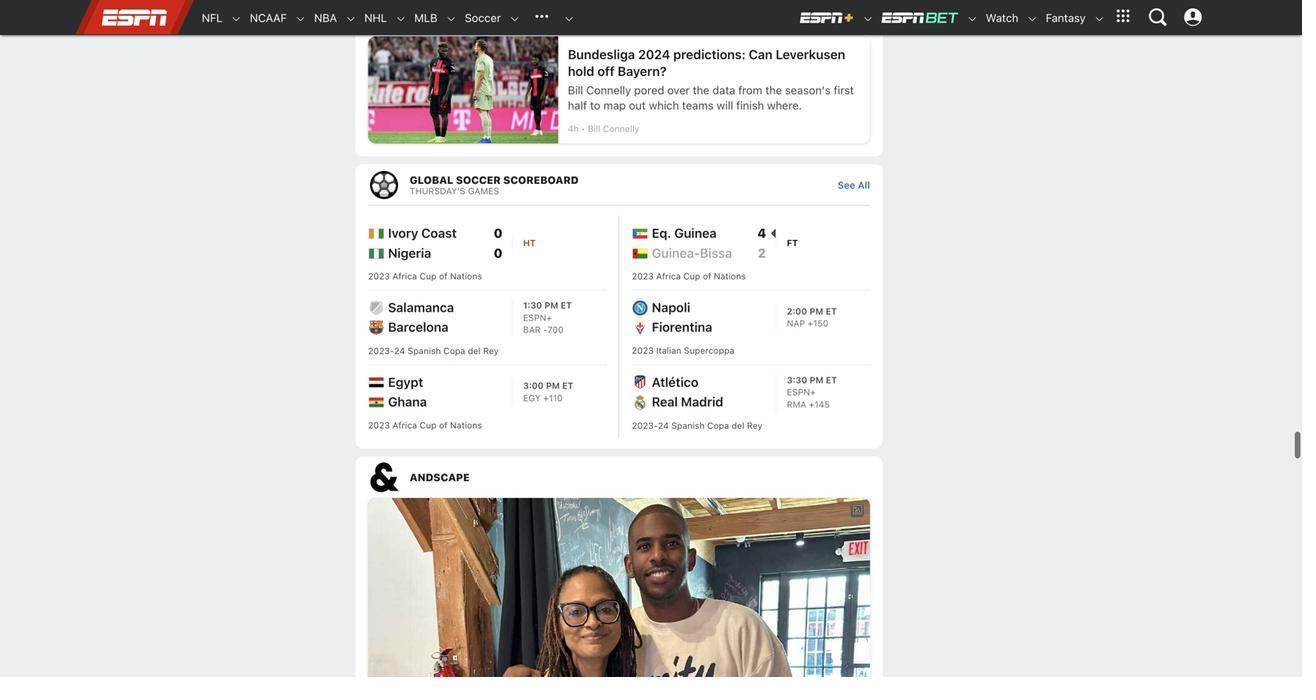 Task type: describe. For each thing, give the bounding box(es) containing it.
africa for nigeria
[[392, 271, 417, 282]]

2023 africa cup of nations for guinea-bissa
[[632, 271, 746, 282]]

3:30
[[787, 375, 807, 385]]

thursday's
[[410, 186, 465, 196]]

fiorentina
[[652, 319, 712, 335]]

mark ogden
[[398, 4, 449, 14]]

bayern?
[[618, 64, 667, 79]]

1 vertical spatial bill
[[588, 124, 600, 134]]

nba link
[[306, 1, 337, 35]]

4
[[758, 225, 766, 241]]

nba
[[314, 11, 337, 24]]

of for nigeria
[[439, 271, 448, 282]]

bill connelly
[[588, 124, 639, 134]]

africa down ghana
[[392, 420, 417, 430]]

off
[[597, 64, 615, 79]]

+110
[[543, 393, 563, 403]]

2:00 pm et nap +150
[[787, 306, 837, 329]]

italian
[[656, 345, 681, 356]]

leverkusen
[[776, 47, 845, 62]]

nfl link
[[194, 1, 223, 35]]

ft
[[787, 238, 798, 248]]

pm for 2:00
[[810, 306, 823, 316]]

can
[[749, 47, 773, 62]]

pm for 3:30
[[810, 375, 823, 385]]

nigeria
[[388, 245, 431, 261]]

nap
[[787, 318, 805, 329]]

guinea
[[674, 225, 717, 241]]

africa for guinea-bissa
[[656, 271, 681, 282]]

which
[[649, 99, 679, 112]]

bill inside the 'bundesliga 2024 predictions: can leverkusen hold off bayern? bill connelly pored over the data from the season's first half to map out which teams will finish where.'
[[568, 84, 583, 97]]

4h
[[568, 124, 579, 134]]

2023 africa cup of nations for nigeria
[[368, 271, 482, 282]]

2023-24 spanish copa del rey for barcelona
[[368, 346, 499, 356]]

3:00 pm et egy +110
[[523, 381, 573, 403]]

pored
[[634, 84, 664, 97]]

2023 down guinea-
[[632, 271, 654, 282]]

guinea-bissa
[[652, 245, 732, 261]]

bissa
[[700, 245, 732, 261]]

global soccer scoreboard thursday's games
[[410, 174, 579, 196]]

real
[[652, 394, 678, 409]]

guinea-
[[652, 245, 700, 261]]

24 for barcelona
[[394, 346, 405, 356]]

bar
[[523, 325, 541, 335]]

2024
[[638, 47, 670, 62]]

2023 down nigeria
[[368, 271, 390, 282]]

ht
[[523, 238, 536, 248]]

1 the from the left
[[693, 84, 709, 97]]

mark
[[398, 4, 418, 14]]

coast
[[421, 225, 457, 241]]

ivory
[[388, 225, 418, 241]]

over
[[667, 84, 690, 97]]

fantasy link
[[1038, 1, 1086, 35]]

watch link
[[978, 1, 1019, 35]]

soccer link
[[457, 1, 501, 35]]

cup for nigeria
[[420, 271, 437, 282]]

copa for real madrid
[[707, 420, 729, 431]]

see all link
[[838, 180, 870, 191]]

-
[[543, 325, 547, 335]]

700
[[547, 325, 564, 335]]

et for 3:30 pm et espn+ rma +145
[[826, 375, 837, 385]]

24 for real madrid
[[658, 420, 669, 431]]

atlético
[[652, 374, 698, 389]]

hold
[[568, 64, 594, 79]]

cup down ghana
[[420, 420, 437, 430]]

pm for 3:00
[[546, 381, 560, 391]]

mlb link
[[406, 1, 437, 35]]

ncaaf link
[[242, 1, 287, 35]]

madrid
[[681, 394, 723, 409]]

andscape
[[410, 471, 470, 483]]

rey for real madrid
[[747, 420, 762, 431]]

ivory coast
[[388, 225, 457, 241]]

finish
[[736, 99, 764, 112]]

nhl
[[364, 11, 387, 24]]

where.
[[767, 99, 802, 112]]



Task type: locate. For each thing, give the bounding box(es) containing it.
spanish down real madrid
[[671, 420, 705, 431]]

nations down bissa
[[714, 271, 746, 282]]

2023 africa cup of nations
[[368, 271, 482, 282], [632, 271, 746, 282], [368, 420, 482, 430]]

2 0 from the top
[[494, 245, 502, 261]]

bundesliga
[[568, 47, 635, 62]]

ogden
[[421, 4, 449, 14]]

2023- for real madrid
[[632, 420, 658, 431]]

1 horizontal spatial the
[[765, 84, 782, 97]]

espn+ inside the 1:30 pm et espn+ bar -700
[[523, 312, 552, 323]]

et for 1:30 pm et espn+ bar -700
[[561, 300, 572, 310]]

espn+ inside 3:30 pm et espn+ rma +145
[[787, 387, 816, 397]]

0 vertical spatial 0
[[494, 225, 502, 241]]

0 horizontal spatial copa
[[443, 346, 465, 356]]

copa down the 'madrid'
[[707, 420, 729, 431]]

1 vertical spatial 2023-24 spanish copa del rey
[[632, 420, 762, 431]]

0 vertical spatial espn+
[[523, 312, 552, 323]]

pm inside 3:00 pm et egy +110
[[546, 381, 560, 391]]

2023 africa cup of nations down nigeria
[[368, 271, 482, 282]]

nations for nigeria
[[450, 271, 482, 282]]

egypt
[[388, 374, 423, 389]]

bill right 4h
[[588, 124, 600, 134]]

1 vertical spatial connelly
[[603, 124, 639, 134]]

2023-24 spanish copa del rey
[[368, 346, 499, 356], [632, 420, 762, 431]]

2023- for barcelona
[[368, 346, 394, 356]]

nations up andscape in the bottom left of the page
[[450, 420, 482, 430]]

pm up "+150" at the right of page
[[810, 306, 823, 316]]

0 horizontal spatial the
[[693, 84, 709, 97]]

1 horizontal spatial del
[[732, 420, 744, 431]]

et inside 3:30 pm et espn+ rma +145
[[826, 375, 837, 385]]

0 vertical spatial 2023-24 spanish copa del rey
[[368, 346, 499, 356]]

2023- up 'egypt'
[[368, 346, 394, 356]]

1 vertical spatial 24
[[658, 420, 669, 431]]

et inside 3:00 pm et egy +110
[[562, 381, 573, 391]]

of up salamanca
[[439, 271, 448, 282]]

1:30
[[523, 300, 542, 310]]

espn+ down 3:30
[[787, 387, 816, 397]]

2
[[758, 245, 766, 261]]

et inside the 1:30 pm et espn+ bar -700
[[561, 300, 572, 310]]

1 vertical spatial del
[[732, 420, 744, 431]]

espn+ down 1:30
[[523, 312, 552, 323]]

et for 3:00 pm et egy +110
[[562, 381, 573, 391]]

connelly up map
[[586, 84, 631, 97]]

games
[[468, 186, 499, 196]]

soccer
[[456, 174, 501, 186]]

copa
[[443, 346, 465, 356], [707, 420, 729, 431]]

the up where.
[[765, 84, 782, 97]]

of
[[439, 271, 448, 282], [703, 271, 711, 282], [439, 420, 448, 430]]

2023 down ghana
[[368, 420, 390, 430]]

rma
[[787, 399, 806, 410]]

et up 700
[[561, 300, 572, 310]]

2023- down real
[[632, 420, 658, 431]]

global
[[410, 174, 453, 186]]

0 vertical spatial del
[[468, 346, 481, 356]]

bundesliga 2024 predictions: can leverkusen hold off bayern? bill connelly pored over the data from the season's first half to map out which teams will finish where.
[[568, 47, 854, 112]]

0 horizontal spatial bill
[[568, 84, 583, 97]]

1 vertical spatial 0
[[494, 245, 502, 261]]

salamanca
[[388, 300, 454, 315]]

fantasy
[[1046, 11, 1086, 24]]

spanish for barcelona
[[408, 346, 441, 356]]

egy
[[523, 393, 541, 403]]

1 horizontal spatial bill
[[588, 124, 600, 134]]

espn+ for barcelona
[[523, 312, 552, 323]]

ncaaf
[[250, 11, 287, 24]]

et up +110
[[562, 381, 573, 391]]

1 vertical spatial espn+
[[787, 387, 816, 397]]

predictions:
[[673, 47, 746, 62]]

bill up half
[[568, 84, 583, 97]]

et up +145
[[826, 375, 837, 385]]

2023 africa cup of nations down ghana
[[368, 420, 482, 430]]

2023-24 spanish copa del rey down the 'madrid'
[[632, 420, 762, 431]]

the
[[693, 84, 709, 97], [765, 84, 782, 97]]

1 vertical spatial spanish
[[671, 420, 705, 431]]

africa down guinea-
[[656, 271, 681, 282]]

rey for barcelona
[[483, 346, 499, 356]]

real madrid
[[652, 394, 723, 409]]

1 vertical spatial copa
[[707, 420, 729, 431]]

1 vertical spatial 2023-
[[632, 420, 658, 431]]

spanish for real madrid
[[671, 420, 705, 431]]

24 down barcelona
[[394, 346, 405, 356]]

2:00
[[787, 306, 807, 316]]

1 horizontal spatial 24
[[658, 420, 669, 431]]

del for real madrid
[[732, 420, 744, 431]]

2023-24 spanish copa del rey for real madrid
[[632, 420, 762, 431]]

supercoppa
[[684, 345, 734, 356]]

cup down nigeria
[[420, 271, 437, 282]]

0 vertical spatial 2023-
[[368, 346, 394, 356]]

et inside 2:00 pm et nap +150
[[826, 306, 837, 316]]

cup
[[420, 271, 437, 282], [683, 271, 700, 282], [420, 420, 437, 430]]

0 horizontal spatial spanish
[[408, 346, 441, 356]]

pm right 3:30
[[810, 375, 823, 385]]

+150
[[808, 318, 828, 329]]

teams
[[682, 99, 714, 112]]

the up teams on the top right of page
[[693, 84, 709, 97]]

1:30 pm et espn+ bar -700
[[523, 300, 572, 335]]

pm inside 2:00 pm et nap +150
[[810, 306, 823, 316]]

0 horizontal spatial del
[[468, 346, 481, 356]]

spanish down barcelona
[[408, 346, 441, 356]]

0 for nigeria
[[494, 245, 502, 261]]

pm for 1:30
[[545, 300, 558, 310]]

soccer
[[465, 11, 501, 24]]

pm right 1:30
[[545, 300, 558, 310]]

espn+ for real madrid
[[787, 387, 816, 397]]

2023 italian supercoppa
[[632, 345, 734, 356]]

et for 2:00 pm et nap +150
[[826, 306, 837, 316]]

del for barcelona
[[468, 346, 481, 356]]

0 vertical spatial rey
[[483, 346, 499, 356]]

2023 left italian
[[632, 345, 654, 356]]

nations down the coast
[[450, 271, 482, 282]]

out
[[629, 99, 646, 112]]

2023 africa cup of nations down guinea-bissa
[[632, 271, 746, 282]]

nations for guinea-bissa
[[714, 271, 746, 282]]

et up "+150" at the right of page
[[826, 306, 837, 316]]

nhl link
[[356, 1, 387, 35]]

eq. guinea
[[652, 225, 717, 241]]

0 vertical spatial 24
[[394, 346, 405, 356]]

6h
[[378, 4, 389, 14]]

2 the from the left
[[765, 84, 782, 97]]

will
[[717, 99, 733, 112]]

0 for ivory coast
[[494, 225, 502, 241]]

0 horizontal spatial rey
[[483, 346, 499, 356]]

napoli
[[652, 300, 690, 315]]

africa down nigeria
[[392, 271, 417, 282]]

0 horizontal spatial espn+
[[523, 312, 552, 323]]

2023-24 spanish copa del rey down barcelona
[[368, 346, 499, 356]]

of for guinea-bissa
[[703, 271, 711, 282]]

0 vertical spatial copa
[[443, 346, 465, 356]]

1 horizontal spatial 2023-24 spanish copa del rey
[[632, 420, 762, 431]]

et
[[561, 300, 572, 310], [826, 306, 837, 316], [826, 375, 837, 385], [562, 381, 573, 391]]

map
[[603, 99, 626, 112]]

0 vertical spatial spanish
[[408, 346, 441, 356]]

1 horizontal spatial espn+
[[787, 387, 816, 397]]

nfl
[[202, 11, 223, 24]]

watch
[[986, 11, 1019, 24]]

all
[[858, 180, 870, 191]]

see
[[838, 180, 855, 191]]

copa for barcelona
[[443, 346, 465, 356]]

scoreboard
[[503, 174, 579, 186]]

1 0 from the top
[[494, 225, 502, 241]]

3:00
[[523, 381, 544, 391]]

1 vertical spatial rey
[[747, 420, 762, 431]]

mlb
[[414, 11, 437, 24]]

cup for guinea-bissa
[[683, 271, 700, 282]]

see all
[[838, 180, 870, 191]]

africa
[[392, 271, 417, 282], [656, 271, 681, 282], [392, 420, 417, 430]]

1 horizontal spatial copa
[[707, 420, 729, 431]]

pm
[[545, 300, 558, 310], [810, 306, 823, 316], [810, 375, 823, 385], [546, 381, 560, 391]]

cup down guinea-bissa
[[683, 271, 700, 282]]

0 vertical spatial bill
[[568, 84, 583, 97]]

half
[[568, 99, 587, 112]]

1 horizontal spatial 2023-
[[632, 420, 658, 431]]

from
[[738, 84, 762, 97]]

del
[[468, 346, 481, 356], [732, 420, 744, 431]]

to
[[590, 99, 600, 112]]

connelly inside the 'bundesliga 2024 predictions: can leverkusen hold off bayern? bill connelly pored over the data from the season's first half to map out which teams will finish where.'
[[586, 84, 631, 97]]

+145
[[809, 399, 830, 410]]

2023-
[[368, 346, 394, 356], [632, 420, 658, 431]]

first
[[834, 84, 854, 97]]

pm inside the 1:30 pm et espn+ bar -700
[[545, 300, 558, 310]]

eq.
[[652, 225, 671, 241]]

24 down real
[[658, 420, 669, 431]]

0 horizontal spatial 2023-24 spanish copa del rey
[[368, 346, 499, 356]]

season's
[[785, 84, 831, 97]]

0 vertical spatial connelly
[[586, 84, 631, 97]]

pm up +110
[[546, 381, 560, 391]]

spanish
[[408, 346, 441, 356], [671, 420, 705, 431]]

connelly down map
[[603, 124, 639, 134]]

copa down barcelona
[[443, 346, 465, 356]]

of down bissa
[[703, 271, 711, 282]]

1 horizontal spatial spanish
[[671, 420, 705, 431]]

of up andscape in the bottom left of the page
[[439, 420, 448, 430]]

0
[[494, 225, 502, 241], [494, 245, 502, 261]]

barcelona
[[388, 319, 449, 335]]

data
[[713, 84, 735, 97]]

0 horizontal spatial 2023-
[[368, 346, 394, 356]]

pm inside 3:30 pm et espn+ rma +145
[[810, 375, 823, 385]]

ghana
[[388, 394, 427, 409]]

rey
[[483, 346, 499, 356], [747, 420, 762, 431]]

3:30 pm et espn+ rma +145
[[787, 375, 837, 410]]

0 horizontal spatial 24
[[394, 346, 405, 356]]

1 horizontal spatial rey
[[747, 420, 762, 431]]

24
[[394, 346, 405, 356], [658, 420, 669, 431]]



Task type: vqa. For each thing, say whether or not it's contained in the screenshot.
top 5-1
no



